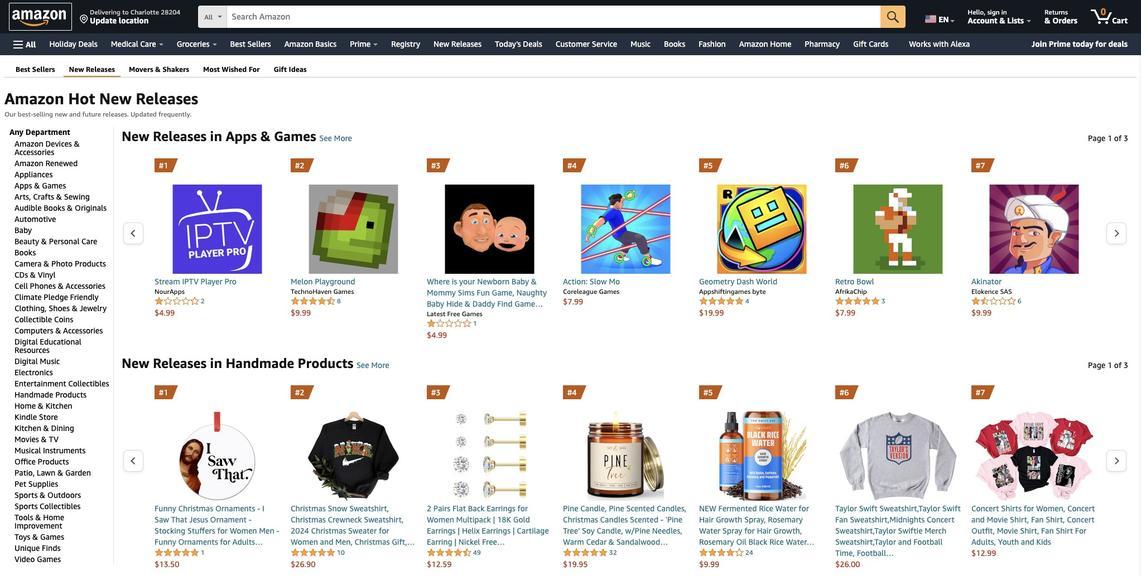Task type: locate. For each thing, give the bounding box(es) containing it.
books inside navigation navigation
[[664, 39, 686, 49]]

swift up merch
[[943, 504, 961, 514]]

0 vertical spatial see
[[319, 133, 332, 143]]

$4.99 down latest
[[427, 331, 447, 340]]

gift ideas
[[274, 65, 307, 74]]

All search field
[[198, 6, 906, 29]]

collectibles down outdoors
[[40, 502, 81, 511]]

1 vertical spatial baby
[[512, 277, 529, 286]]

and inside christmas snow sweatshirt, christmas crewneck sweatshirt, 2024 christmas sweater for women and men, christmas gift,…
[[320, 538, 334, 547]]

unique
[[15, 544, 40, 553]]

2 vertical spatial in
[[210, 356, 222, 371]]

none submit inside all search field
[[881, 6, 906, 28]]

0 horizontal spatial handmade
[[15, 390, 53, 400]]

see more link for see
[[357, 361, 390, 370]]

amazon inside 'link'
[[740, 39, 769, 49]]

2 inside 2 pairs flat back earrings for women multipack | 18k gold earrings | helix earrings | cartilage earring | nickel free…
[[427, 504, 432, 514]]

movie up "youth"
[[998, 527, 1019, 536]]

1 horizontal spatial gift
[[854, 39, 867, 49]]

retro bowl afrikachip
[[836, 277, 875, 296]]

1 vertical spatial #6
[[840, 388, 849, 398]]

is
[[452, 277, 458, 286]]

sandalwood…
[[617, 538, 668, 547]]

1 vertical spatial #7
[[977, 388, 986, 398]]

1 horizontal spatial swift
[[943, 504, 961, 514]]

baby up beauty at the top
[[15, 226, 32, 235]]

christmas inside funny christmas ornaments - i saw that jesus ornament - stocking stuffers for women men - funny ornaments for adults…
[[178, 504, 213, 514]]

0 vertical spatial apps
[[226, 128, 257, 144]]

fan down taylor
[[836, 515, 848, 525]]

2 for 2
[[201, 297, 205, 305]]

and up 10 "link"
[[320, 538, 334, 547]]

1 horizontal spatial see more link
[[357, 361, 390, 370]]

for right shirt
[[1076, 527, 1087, 536]]

$9.99
[[291, 308, 311, 318], [972, 308, 992, 318], [700, 560, 720, 570]]

rosemary up 24 link
[[700, 538, 735, 547]]

best sellers down all button
[[16, 65, 55, 74]]

2 horizontal spatial $9.99 link
[[972, 308, 1098, 319]]

1 vertical spatial best sellers link
[[16, 65, 55, 74]]

1 horizontal spatial deals
[[523, 39, 543, 49]]

games inside action: slow mo coreleague games $7.99
[[599, 288, 620, 296]]

gift left ideas on the left of the page
[[274, 65, 287, 74]]

| up 49 link
[[455, 538, 457, 547]]

home & kitchen link
[[15, 401, 72, 411]]

home down sports collectibles link
[[43, 513, 64, 523]]

customer
[[556, 39, 590, 49]]

2 #3 from the top
[[432, 388, 441, 398]]

video games link
[[15, 555, 61, 564]]

0 vertical spatial gift
[[854, 39, 867, 49]]

camera
[[15, 259, 42, 269]]

toys
[[15, 533, 30, 542]]

new releases inside new releases "link"
[[434, 39, 482, 49]]

1 vertical spatial sweatshirt,
[[364, 515, 404, 525]]

0 horizontal spatial prime
[[350, 39, 371, 49]]

$4.99 down 2 link
[[155, 308, 175, 318]]

care right personal
[[82, 237, 97, 246]]

0 horizontal spatial sellers
[[32, 65, 55, 74]]

new inside amazon hot new releases our best-selling new and future releases.  updated frequently.
[[99, 89, 132, 108]]

amazon inside amazon hot new releases our best-selling new and future releases.  updated frequently.
[[4, 89, 64, 108]]

3 for see
[[1124, 361, 1129, 370]]

1 vertical spatial #3
[[432, 388, 441, 398]]

1 vertical spatial list
[[144, 386, 1107, 571]]

all inside all button
[[26, 39, 36, 49]]

next image
[[1114, 229, 1121, 238]]

$7.99 down coreleague
[[563, 297, 584, 307]]

all down amazon 'image'
[[26, 39, 36, 49]]

all up groceries link
[[205, 13, 213, 21]]

gift inside navigation navigation
[[854, 39, 867, 49]]

for inside navigation navigation
[[1096, 39, 1107, 49]]

shirt, up kids
[[1021, 527, 1040, 536]]

pharmacy
[[805, 39, 840, 49]]

best sellers up 'wished'
[[230, 39, 271, 49]]

digital down 'computers'
[[15, 337, 38, 347]]

1 funny from the top
[[155, 504, 176, 514]]

see inside new releases in handmade products see more
[[357, 361, 369, 370]]

ornaments down stuffers at the left bottom
[[178, 538, 218, 547]]

$9.99 down 24 link
[[700, 560, 720, 570]]

2 pairs flat back earrings for women multipack | 18k gold earrings | helix earrings | cartilage earring | nickel free…
[[427, 504, 549, 547]]

kids
[[1037, 538, 1052, 547]]

accessories up friendly
[[66, 281, 105, 291]]

funny down stocking on the left bottom of page
[[155, 538, 176, 547]]

apps inside any department amazon devices & accessories amazon renewed appliances apps & games arts, crafts & sewing audible books & originals automotive baby beauty & personal care books camera & photo products cds & vinyl cell phones & accessories climate pledge friendly clothing, shoes & jewelry collectible coins computers & accessories digital educational resources digital music electronics entertainment collectibles handmade products home & kitchen kindle store kitchen & dining movies & tv musical instruments office products patio, lawn & garden pet supplies sports & outdoors sports collectibles tools & home improvement toys & games unique finds video games
[[15, 181, 32, 190]]

products
[[75, 259, 106, 269], [298, 356, 354, 371], [55, 390, 87, 400], [38, 457, 69, 467]]

1 previous image from the top
[[130, 229, 136, 238]]

works with alexa link
[[903, 36, 977, 52]]

sports down pet
[[15, 491, 38, 500]]

$9.99 link down 24
[[700, 559, 825, 571]]

returns & orders
[[1045, 8, 1078, 25]]

hair down new
[[700, 515, 714, 525]]

christmas inside pine candle, pine scented candles, christmas candles scented - 'pine tree' soy candle, w/pine needles, warm cedar & sandalwood…
[[563, 515, 598, 525]]

your
[[460, 277, 475, 286]]

for right sweater
[[379, 527, 389, 536]]

collectibles up handmade products "link"
[[68, 379, 109, 389]]

swift up sweatshirt,midnights
[[860, 504, 878, 514]]

1 horizontal spatial new releases
[[434, 39, 482, 49]]

for down spray,
[[745, 527, 755, 536]]

2 page 1 of 3 from the top
[[1089, 361, 1129, 370]]

#6 for see
[[840, 388, 849, 398]]

0 vertical spatial 3
[[1124, 133, 1129, 143]]

best sellers for best sellers link to the left
[[16, 65, 55, 74]]

0 vertical spatial in
[[1002, 8, 1008, 16]]

fan down women,
[[1032, 515, 1044, 525]]

0 vertical spatial music
[[631, 39, 651, 49]]

wished
[[222, 65, 247, 74]]

2 horizontal spatial women
[[427, 515, 454, 525]]

spray,
[[745, 515, 766, 525]]

funny up saw
[[155, 504, 176, 514]]

care
[[140, 39, 156, 49], [82, 237, 97, 246]]

2 #6 from the top
[[840, 388, 849, 398]]

2 #7 from the top
[[977, 388, 986, 398]]

1 vertical spatial best
[[16, 65, 30, 74]]

1 #7 from the top
[[977, 161, 986, 170]]

0 vertical spatial sports
[[15, 491, 38, 500]]

2 list from the top
[[144, 386, 1107, 571]]

retro bowl image
[[836, 185, 961, 274]]

taylor swift sweatshirt,taylor swift fan sweatshirt,midnights concert sweatshirt,taylor swiftie merch sweatshirt,taylor and f image
[[836, 412, 961, 501]]

pet
[[15, 480, 26, 489]]

page for games
[[1089, 133, 1106, 143]]

& inside pine candle, pine scented candles, christmas candles scented - 'pine tree' soy candle, w/pine needles, warm cedar & sandalwood…
[[609, 538, 615, 547]]

0 vertical spatial page 1 of 3
[[1089, 133, 1129, 143]]

and down swiftie
[[899, 538, 912, 547]]

women up adults…
[[230, 527, 257, 536]]

2 #2 from the top
[[295, 388, 305, 398]]

gift
[[854, 39, 867, 49], [274, 65, 287, 74]]

2 previous image from the top
[[130, 458, 136, 466]]

care inside any department amazon devices & accessories amazon renewed appliances apps & games arts, crafts & sewing audible books & originals automotive baby beauty & personal care books camera & photo products cds & vinyl cell phones & accessories climate pledge friendly clothing, shoes & jewelry collectible coins computers & accessories digital educational resources digital music electronics entertainment collectibles handmade products home & kitchen kindle store kitchen & dining movies & tv musical instruments office products patio, lawn & garden pet supplies sports & outdoors sports collectibles tools & home improvement toys & games unique finds video games
[[82, 237, 97, 246]]

water up growth, at bottom
[[776, 504, 797, 514]]

1 page 1 of 3 from the top
[[1089, 133, 1129, 143]]

handmade
[[226, 356, 294, 371], [15, 390, 53, 400]]

2 for 2 pairs flat back earrings for women multipack | 18k gold earrings | helix earrings | cartilage earring | nickel free…
[[427, 504, 432, 514]]

accessories up amazon renewed link at the top of page
[[15, 147, 54, 157]]

0 horizontal spatial best
[[16, 65, 30, 74]]

books link down beauty at the top
[[15, 248, 36, 257]]

1 vertical spatial best sellers
[[16, 65, 55, 74]]

music down "digital educational resources" link on the left of page
[[40, 357, 60, 366]]

& inside the returns & orders
[[1045, 16, 1051, 25]]

1 horizontal spatial women
[[291, 538, 318, 547]]

cartilage
[[517, 527, 549, 536]]

2 #1 from the top
[[159, 388, 168, 398]]

rosemary
[[768, 515, 803, 525], [700, 538, 735, 547]]

next image
[[1114, 458, 1121, 466]]

taylor swift sweatshirt,taylor swift fan sweatshirt,midnights concert sweatshirt,taylor swiftie merch sweatshirt,taylor and football time, football… link
[[836, 504, 961, 559]]

0 vertical spatial ornaments
[[215, 504, 255, 514]]

1 prime from the left
[[350, 39, 371, 49]]

more
[[334, 133, 352, 143], [371, 361, 390, 370]]

0 horizontal spatial $4.99 link
[[155, 308, 280, 319]]

1 horizontal spatial kitchen
[[46, 401, 72, 411]]

1 horizontal spatial best
[[230, 39, 246, 49]]

0 vertical spatial #3
[[432, 161, 441, 170]]

24 link
[[700, 548, 754, 559]]

department
[[26, 127, 70, 137]]

4 link
[[700, 296, 750, 307]]

sweatshirt,taylor
[[880, 504, 941, 514], [836, 527, 897, 536], [836, 538, 897, 547]]

music inside navigation navigation
[[631, 39, 651, 49]]

$9.99 link for elokence
[[972, 308, 1098, 319]]

None submit
[[881, 6, 906, 28]]

#7 for see
[[977, 388, 986, 398]]

32 link
[[563, 548, 617, 559]]

0
[[1102, 6, 1107, 17]]

1 vertical spatial funny
[[155, 538, 176, 547]]

1 #5 from the top
[[704, 161, 713, 170]]

2 vertical spatial women
[[291, 538, 318, 547]]

$7.99 link down retro bowl link
[[836, 308, 961, 319]]

0 horizontal spatial music
[[40, 357, 60, 366]]

funny christmas ornaments - i saw that jesus ornament - stocking stuffers for women men - funny ornaments for adults… link
[[155, 504, 280, 548]]

football
[[914, 538, 943, 547]]

in
[[1002, 8, 1008, 16], [210, 128, 222, 144], [210, 356, 222, 371]]

digital down the resources
[[15, 357, 38, 366]]

amazon up ideas on the left of the page
[[285, 39, 313, 49]]

0 horizontal spatial apps
[[15, 181, 32, 190]]

$4.99 link for pro
[[155, 308, 280, 319]]

list
[[144, 159, 1107, 341], [144, 386, 1107, 571]]

of for games
[[1115, 133, 1122, 143]]

0 vertical spatial new releases link
[[427, 36, 489, 52]]

christmas snow sweatshirt, christmas crewneck sweatshirt, 2024 christmas sweater for women and men, christmas gift,…
[[291, 504, 415, 547]]

prime right join
[[1050, 39, 1071, 49]]

0 horizontal spatial books
[[15, 248, 36, 257]]

in inside navigation navigation
[[1002, 8, 1008, 16]]

0 vertical spatial accessories
[[15, 147, 54, 157]]

page
[[1089, 133, 1106, 143], [1089, 361, 1106, 370]]

in for new releases in handmade products
[[210, 356, 222, 371]]

2 vertical spatial books
[[15, 248, 36, 257]]

2 horizontal spatial baby
[[512, 277, 529, 286]]

$4.99 link for newborn
[[427, 330, 553, 341]]

movers & shakers link
[[129, 65, 189, 74]]

baby up naughty
[[512, 277, 529, 286]]

gift,…
[[392, 538, 415, 547]]

home up kindle
[[15, 401, 36, 411]]

1 #4 from the top
[[568, 161, 577, 170]]

releases inside amazon hot new releases our best-selling new and future releases.  updated frequently.
[[136, 89, 198, 108]]

melon playground image
[[291, 185, 417, 274]]

books right music link
[[664, 39, 686, 49]]

1 vertical spatial women
[[230, 527, 257, 536]]

#2 for &
[[295, 161, 305, 170]]

1 digital from the top
[[15, 337, 38, 347]]

and right new
[[69, 110, 81, 118]]

video
[[15, 555, 35, 564]]

0 horizontal spatial care
[[82, 237, 97, 246]]

for up gold
[[518, 504, 528, 514]]

0 vertical spatial scented
[[627, 504, 655, 514]]

new releases up hot at the left top
[[69, 65, 115, 74]]

#3 for games
[[432, 161, 441, 170]]

3 inside list
[[882, 297, 886, 305]]

stuffers
[[188, 527, 215, 536]]

action: slow mo image
[[563, 185, 689, 274]]

$9.99 link down "8"
[[291, 308, 417, 319]]

scented
[[627, 504, 655, 514], [630, 515, 659, 525]]

books link left the "fashion" at top
[[658, 36, 693, 52]]

see
[[319, 133, 332, 143], [357, 361, 369, 370]]

for inside 2 pairs flat back earrings for women multipack | 18k gold earrings | helix earrings | cartilage earring | nickel free…
[[518, 504, 528, 514]]

accessories down "coins"
[[63, 326, 103, 336]]

1 vertical spatial music
[[40, 357, 60, 366]]

rosemary up growth, at bottom
[[768, 515, 803, 525]]

0 horizontal spatial see more link
[[319, 133, 352, 143]]

$7.99 down 3 link at the right bottom of page
[[836, 308, 856, 318]]

$4.99 link
[[155, 308, 280, 319], [427, 330, 553, 341]]

$12.59 link
[[427, 559, 553, 571]]

best sellers inside navigation navigation
[[230, 39, 271, 49]]

2 of from the top
[[1115, 361, 1122, 370]]

automotive link
[[15, 214, 56, 224]]

candle, up soy
[[581, 504, 607, 514]]

$9.99 link for playground
[[291, 308, 417, 319]]

0 vertical spatial baby
[[15, 226, 32, 235]]

ornaments up ornament
[[215, 504, 255, 514]]

$19.99
[[700, 308, 724, 318]]

sellers inside best sellers link
[[248, 39, 271, 49]]

2 inside 2 link
[[201, 297, 205, 305]]

1 vertical spatial new releases
[[69, 65, 115, 74]]

0 vertical spatial #1
[[159, 161, 168, 170]]

amazon home
[[740, 39, 792, 49]]

group
[[15, 137, 113, 564]]

rice up spray,
[[759, 504, 774, 514]]

#1 for new releases in handmade products
[[159, 388, 168, 398]]

new releases left "today's"
[[434, 39, 482, 49]]

registry link
[[385, 36, 427, 52]]

#4 for games
[[568, 161, 577, 170]]

swift
[[860, 504, 878, 514], [943, 504, 961, 514]]

0 vertical spatial sweatshirt,taylor
[[880, 504, 941, 514]]

amazon basics link
[[278, 36, 343, 52]]

candle, down candles
[[597, 527, 624, 536]]

1 vertical spatial more
[[371, 361, 390, 370]]

movie down shirts
[[987, 515, 1009, 525]]

taylor swift sweatshirt,taylor swift fan sweatshirt,midnights concert sweatshirt,taylor swiftie merch sweatshirt,taylor and football time, football… $26.00
[[836, 504, 961, 570]]

0 horizontal spatial new releases
[[69, 65, 115, 74]]

#3
[[432, 161, 441, 170], [432, 388, 441, 398]]

where is your newborn baby & mommy sims fun game, naughty baby hide & daddy find game… latest free games
[[427, 277, 547, 318]]

1 horizontal spatial $4.99
[[427, 331, 447, 340]]

page for see
[[1089, 361, 1106, 370]]

new fermented rice water for hair growth spray, rosemary water spray for hair growth, rosemary oil black rice water spray hai image
[[700, 412, 825, 501]]

1 vertical spatial page 1 of 3
[[1089, 361, 1129, 370]]

sewing
[[64, 192, 90, 202]]

1 list from the top
[[144, 159, 1107, 341]]

1 vertical spatial #2
[[295, 388, 305, 398]]

24
[[746, 549, 754, 557]]

1 vertical spatial page
[[1089, 361, 1106, 370]]

0 vertical spatial #4
[[568, 161, 577, 170]]

kitchen down handmade products "link"
[[46, 401, 72, 411]]

cards
[[869, 39, 889, 49]]

location
[[119, 16, 149, 25]]

2 sports from the top
[[15, 502, 38, 511]]

0 vertical spatial books
[[664, 39, 686, 49]]

musical
[[15, 446, 41, 456]]

1 vertical spatial digital
[[15, 357, 38, 366]]

$9.99 for elokence
[[972, 308, 992, 318]]

1 horizontal spatial rosemary
[[768, 515, 803, 525]]

#7 for games
[[977, 161, 986, 170]]

more inside new releases in apps & games see more
[[334, 133, 352, 143]]

of for see
[[1115, 361, 1122, 370]]

2 #4 from the top
[[568, 388, 577, 398]]

$9.99 down 6 link
[[972, 308, 992, 318]]

photo
[[51, 259, 73, 269]]

amazon up best-
[[4, 89, 64, 108]]

1 vertical spatial 1 link
[[155, 548, 205, 559]]

books down beauty at the top
[[15, 248, 36, 257]]

and inside amazon hot new releases our best-selling new and future releases.  updated frequently.
[[69, 110, 81, 118]]

2 vertical spatial accessories
[[63, 326, 103, 336]]

geometry dash world link
[[700, 276, 825, 288]]

crafts
[[33, 192, 54, 202]]

1 horizontal spatial $9.99 link
[[700, 559, 825, 571]]

clothing, shoes & jewelry link
[[15, 304, 107, 313]]

women inside christmas snow sweatshirt, christmas crewneck sweatshirt, 2024 christmas sweater for women and men, christmas gift,…
[[291, 538, 318, 547]]

1 #2 from the top
[[295, 161, 305, 170]]

$7.99
[[563, 297, 584, 307], [836, 308, 856, 318]]

women down "pairs"
[[427, 515, 454, 525]]

for
[[1096, 39, 1107, 49], [518, 504, 528, 514], [799, 504, 810, 514], [1024, 504, 1035, 514], [217, 527, 228, 536], [379, 527, 389, 536], [745, 527, 755, 536], [220, 538, 231, 547]]

1 vertical spatial home
[[15, 401, 36, 411]]

group containing amazon devices & accessories
[[15, 137, 113, 564]]

see inside new releases in apps & games see more
[[319, 133, 332, 143]]

sellers up most wished for
[[248, 39, 271, 49]]

best inside navigation navigation
[[230, 39, 246, 49]]

0 vertical spatial #7
[[977, 161, 986, 170]]

women
[[427, 515, 454, 525], [230, 527, 257, 536], [291, 538, 318, 547]]

shirt
[[1057, 527, 1074, 536]]

1 vertical spatial hair
[[757, 527, 772, 536]]

sweatshirt,
[[350, 504, 389, 514], [364, 515, 404, 525]]

care right medical
[[140, 39, 156, 49]]

finds
[[42, 544, 61, 553]]

new releases
[[434, 39, 482, 49], [69, 65, 115, 74]]

previous image
[[130, 229, 136, 238], [130, 458, 136, 466]]

adults…
[[233, 538, 263, 547]]

1 #3 from the top
[[432, 161, 441, 170]]

1 horizontal spatial $7.99 link
[[836, 308, 961, 319]]

1 vertical spatial handmade
[[15, 390, 53, 400]]

amazon right the "fashion" at top
[[740, 39, 769, 49]]

shirt, down women,
[[1046, 515, 1066, 525]]

0 vertical spatial $4.99 link
[[155, 308, 280, 319]]

deals right holiday on the left
[[78, 39, 98, 49]]

latest
[[427, 310, 446, 318]]

and up outfit,
[[972, 515, 985, 525]]

3 link
[[836, 296, 886, 307]]

- left 'i'
[[257, 504, 260, 514]]

0 vertical spatial rosemary
[[768, 515, 803, 525]]

#2 for products
[[295, 388, 305, 398]]

1 horizontal spatial 1 link
[[427, 318, 477, 329]]

black
[[749, 538, 768, 547]]

#6 for games
[[840, 161, 849, 170]]

0 vertical spatial books link
[[658, 36, 693, 52]]

1 page from the top
[[1089, 133, 1106, 143]]

$4.99 for where is your newborn baby & mommy sims fun game, naughty baby hide & daddy find game…
[[427, 331, 447, 340]]

tree
[[9, 127, 114, 564]]

2 #5 from the top
[[704, 388, 713, 398]]

baby inside any department amazon devices & accessories amazon renewed appliances apps & games arts, crafts & sewing audible books & originals automotive baby beauty & personal care books camera & photo products cds & vinyl cell phones & accessories climate pledge friendly clothing, shoes & jewelry collectible coins computers & accessories digital educational resources digital music electronics entertainment collectibles handmade products home & kitchen kindle store kitchen & dining movies & tv musical instruments office products patio, lawn & garden pet supplies sports & outdoors sports collectibles tools & home improvement toys & games unique finds video games
[[15, 226, 32, 235]]

rice down growth, at bottom
[[770, 538, 784, 547]]

0 horizontal spatial water
[[700, 527, 721, 536]]

2 pine from the left
[[609, 504, 625, 514]]

amazon image
[[12, 10, 66, 27]]

$12.59
[[427, 560, 452, 570]]

0 vertical spatial sweatshirt,
[[350, 504, 389, 514]]

2 vertical spatial home
[[43, 513, 64, 523]]

1 horizontal spatial music
[[631, 39, 651, 49]]

1 vertical spatial gift
[[274, 65, 287, 74]]

2 left "pairs"
[[427, 504, 432, 514]]

0 vertical spatial all
[[205, 13, 213, 21]]

0 horizontal spatial new releases link
[[69, 65, 115, 74]]

fashion
[[699, 39, 726, 49]]

'pine
[[666, 515, 683, 525]]

- left 'pine
[[661, 515, 664, 525]]

2 page from the top
[[1089, 361, 1106, 370]]

1 #6 from the top
[[840, 161, 849, 170]]

holiday deals
[[49, 39, 98, 49]]

for inside christmas snow sweatshirt, christmas crewneck sweatshirt, 2024 christmas sweater for women and men, christmas gift,…
[[379, 527, 389, 536]]

0 vertical spatial best
[[230, 39, 246, 49]]

sports up tools on the left of page
[[15, 502, 38, 511]]

0 vertical spatial care
[[140, 39, 156, 49]]

1 deals from the left
[[78, 39, 98, 49]]

- right ornament
[[249, 515, 252, 525]]

1 of from the top
[[1115, 133, 1122, 143]]

for inside concert shirts for women, concert and movie shirt, fan shirt, concert outfit, movie shirt, fan shirt for adults, youth and kids $12.99
[[1076, 527, 1087, 536]]

home left pharmacy
[[771, 39, 792, 49]]

sports
[[15, 491, 38, 500], [15, 502, 38, 511]]

1 horizontal spatial all
[[205, 13, 213, 21]]

for left deals
[[1096, 39, 1107, 49]]

care inside 'link'
[[140, 39, 156, 49]]

akinator image
[[972, 185, 1098, 274]]

baby up latest
[[427, 299, 445, 309]]

2 swift from the left
[[943, 504, 961, 514]]

$4.99 link down daddy
[[427, 330, 553, 341]]

candles,
[[657, 504, 687, 514]]

amazon up appliances link
[[15, 159, 43, 168]]

tv
[[49, 435, 59, 444]]

for
[[249, 65, 260, 74], [1076, 527, 1087, 536]]

earrings
[[487, 504, 516, 514], [427, 527, 456, 536], [482, 527, 511, 536]]

cart
[[1113, 16, 1128, 25]]

0 vertical spatial page
[[1089, 133, 1106, 143]]

any
[[9, 127, 24, 137]]

music right the service
[[631, 39, 651, 49]]

2 down stream iptv player pro nourapps
[[201, 297, 205, 305]]

hair up black
[[757, 527, 772, 536]]

1 horizontal spatial apps
[[226, 128, 257, 144]]

sports & outdoors link
[[15, 491, 81, 500]]

#5 for see
[[704, 388, 713, 398]]

2 deals from the left
[[523, 39, 543, 49]]

prime right basics
[[350, 39, 371, 49]]

for left adults…
[[220, 538, 231, 547]]

new releases for bottom new releases "link"
[[69, 65, 115, 74]]

1 #1 from the top
[[159, 161, 168, 170]]

sellers down all button
[[32, 65, 55, 74]]

1 link down hide
[[427, 318, 477, 329]]

#7
[[977, 161, 986, 170], [977, 388, 986, 398]]

tree'
[[563, 527, 580, 536]]

0 vertical spatial home
[[771, 39, 792, 49]]



Task type: vqa. For each thing, say whether or not it's contained in the screenshot.
left the '1' link
yes



Task type: describe. For each thing, give the bounding box(es) containing it.
en
[[939, 15, 949, 24]]

previous image for new releases in handmade products
[[130, 458, 136, 466]]

18k
[[498, 515, 511, 525]]

1 vertical spatial movie
[[998, 527, 1019, 536]]

christmas snow sweatshirt, christmas crewneck sweatshirt, 2024 christmas sweater for women and men, christmas gift,… link
[[291, 504, 417, 548]]

0 vertical spatial water
[[776, 504, 797, 514]]

page 1 of 3 for see
[[1089, 361, 1129, 370]]

digital educational resources link
[[15, 337, 81, 355]]

amazon for basics
[[285, 39, 313, 49]]

0 vertical spatial 1 link
[[427, 318, 477, 329]]

3 for games
[[1124, 133, 1129, 143]]

all inside all search field
[[205, 13, 213, 21]]

2 vertical spatial sweatshirt,taylor
[[836, 538, 897, 547]]

stocking
[[155, 527, 185, 536]]

- right men
[[277, 527, 280, 536]]

1 horizontal spatial books link
[[658, 36, 693, 52]]

works
[[910, 39, 932, 49]]

hello, sign in
[[968, 8, 1008, 16]]

geometry
[[700, 277, 735, 286]]

best for best sellers link to the left
[[16, 65, 30, 74]]

home inside 'link'
[[771, 39, 792, 49]]

- inside pine candle, pine scented candles, christmas candles scented - 'pine tree' soy candle, w/pine needles, warm cedar & sandalwood…
[[661, 515, 664, 525]]

fan up kids
[[1042, 527, 1055, 536]]

pro
[[225, 277, 237, 286]]

#1 for new releases in apps & games
[[159, 161, 168, 170]]

growth,
[[774, 527, 802, 536]]

#3 for see
[[432, 388, 441, 398]]

movers & shakers
[[129, 65, 189, 74]]

newborn
[[477, 277, 510, 286]]

gift for gift cards
[[854, 39, 867, 49]]

navigation navigation
[[0, 0, 1142, 55]]

sellers for best sellers link to the left
[[32, 65, 55, 74]]

nourapps
[[155, 288, 185, 296]]

$19.99 link
[[700, 308, 825, 319]]

8 link
[[291, 296, 341, 307]]

for up growth, at bottom
[[799, 504, 810, 514]]

service
[[592, 39, 618, 49]]

beauty
[[15, 237, 39, 246]]

and inside "taylor swift sweatshirt,taylor swift fan sweatshirt,midnights concert sweatshirt,taylor swiftie merch sweatshirt,taylor and football time, football… $26.00"
[[899, 538, 912, 547]]

instruments
[[43, 446, 86, 456]]

amazon renewed link
[[15, 159, 78, 168]]

best sellers for topmost best sellers link
[[230, 39, 271, 49]]

#4 for see
[[568, 388, 577, 398]]

0 vertical spatial best sellers link
[[224, 36, 278, 52]]

earrings up earring
[[427, 527, 456, 536]]

0 horizontal spatial hair
[[700, 515, 714, 525]]

0 vertical spatial movie
[[987, 515, 1009, 525]]

0 horizontal spatial kitchen
[[15, 424, 41, 433]]

0 vertical spatial candle,
[[581, 504, 607, 514]]

earrings up 18k
[[487, 504, 516, 514]]

2024
[[291, 527, 309, 536]]

akinator
[[972, 277, 1002, 286]]

pine candle, pine scented candles, christmas candles scented - 'pine tree' soy candle, w/pine needles, warm cedar & sandalwoo image
[[563, 412, 689, 501]]

updated
[[131, 110, 157, 118]]

for down ornament
[[217, 527, 228, 536]]

0 horizontal spatial 1 link
[[155, 548, 205, 559]]

8
[[337, 297, 341, 305]]

Search Amazon text field
[[227, 6, 881, 27]]

1 vertical spatial sweatshirt,taylor
[[836, 527, 897, 536]]

32
[[610, 549, 617, 557]]

$9.99 for playground
[[291, 308, 311, 318]]

crewneck
[[328, 515, 362, 525]]

amazon basics
[[285, 39, 337, 49]]

releases.
[[103, 110, 129, 118]]

1 horizontal spatial books
[[44, 203, 65, 213]]

where
[[427, 277, 450, 286]]

saw
[[155, 515, 169, 525]]

gift cards link
[[847, 36, 903, 52]]

cell phones & accessories link
[[15, 281, 105, 291]]

handmade inside any department amazon devices & accessories amazon renewed appliances apps & games arts, crafts & sewing audible books & originals automotive baby beauty & personal care books camera & photo products cds & vinyl cell phones & accessories climate pledge friendly clothing, shoes & jewelry collectible coins computers & accessories digital educational resources digital music electronics entertainment collectibles handmade products home & kitchen kindle store kitchen & dining movies & tv musical instruments office products patio, lawn & garden pet supplies sports & outdoors sports collectibles tools & home improvement toys & games unique finds video games
[[15, 390, 53, 400]]

most wished for
[[203, 65, 260, 74]]

0 horizontal spatial $7.99 link
[[563, 296, 689, 308]]

| left 18k
[[493, 515, 495, 525]]

pine candle, pine scented candles, christmas candles scented - 'pine tree' soy candle, w/pine needles, warm cedar & sandalwood… link
[[563, 504, 689, 548]]

stream iptv player pro image
[[155, 185, 280, 274]]

1 sports from the top
[[15, 491, 38, 500]]

cds
[[15, 270, 28, 280]]

women,
[[1037, 504, 1066, 514]]

2 pairs flat back earrings for women multipack | 18k gold earrings | helix earrings | cartilage earring | nickel free hypoall image
[[427, 412, 553, 501]]

where is your newborn baby & mommy sims fun game, naughty baby hide & daddy find game for kids image
[[427, 185, 553, 274]]

akinator link
[[972, 276, 1098, 288]]

snow
[[328, 504, 348, 514]]

1 vertical spatial rosemary
[[700, 538, 735, 547]]

to
[[122, 8, 129, 16]]

women inside 2 pairs flat back earrings for women multipack | 18k gold earrings | helix earrings | cartilage earring | nickel free…
[[427, 515, 454, 525]]

#5 for games
[[704, 161, 713, 170]]

player
[[201, 277, 223, 286]]

new inside new releases "link"
[[434, 39, 450, 49]]

arts,
[[15, 192, 31, 202]]

elokence
[[972, 288, 999, 296]]

0 horizontal spatial best sellers link
[[16, 65, 55, 74]]

women inside funny christmas ornaments - i saw that jesus ornament - stocking stuffers for women men - funny ornaments for adults…
[[230, 527, 257, 536]]

computers & accessories link
[[15, 326, 103, 336]]

page 1 of 3 for games
[[1089, 133, 1129, 143]]

1 vertical spatial rice
[[770, 538, 784, 547]]

1 swift from the left
[[860, 504, 878, 514]]

$4.99 for stream iptv player pro
[[155, 308, 175, 318]]

| down gold
[[513, 527, 515, 536]]

| left helix
[[458, 527, 460, 536]]

today's deals link
[[489, 36, 549, 52]]

that
[[171, 515, 187, 525]]

cds & vinyl link
[[15, 270, 56, 280]]

1 horizontal spatial $9.99
[[700, 560, 720, 570]]

new releases link inside navigation navigation
[[427, 36, 489, 52]]

free…
[[482, 538, 505, 547]]

account & lists
[[968, 16, 1025, 25]]

frequently.
[[159, 110, 192, 118]]

$19.95 link
[[563, 559, 689, 571]]

1 vertical spatial accessories
[[66, 281, 105, 291]]

1 vertical spatial scented
[[630, 515, 659, 525]]

earring
[[427, 538, 453, 547]]

amazon for hot
[[4, 89, 64, 108]]

daddy
[[473, 299, 496, 309]]

2 funny from the top
[[155, 538, 176, 547]]

concert inside "taylor swift sweatshirt,taylor swift fan sweatshirt,midnights concert sweatshirt,taylor swiftie merch sweatshirt,taylor and football time, football… $26.00"
[[927, 515, 955, 525]]

fun
[[477, 288, 490, 298]]

toys & games link
[[15, 533, 64, 542]]

amazon for home
[[740, 39, 769, 49]]

1 vertical spatial books link
[[15, 248, 36, 257]]

0 horizontal spatial home
[[15, 401, 36, 411]]

1 pine from the left
[[563, 504, 579, 514]]

tree containing any department
[[9, 127, 114, 564]]

coreleague
[[563, 288, 598, 296]]

christmas snow sweatshirt, christmas crewneck sweatshirt, 2024 christmas sweater for women and men, christmas gift, merry chr image
[[291, 412, 417, 501]]

all button
[[8, 34, 41, 55]]

2 prime from the left
[[1050, 39, 1071, 49]]

2 vertical spatial baby
[[427, 299, 445, 309]]

medical care
[[111, 39, 156, 49]]

1 vertical spatial $7.99
[[836, 308, 856, 318]]

electronics
[[15, 368, 53, 377]]

deals for holiday deals
[[78, 39, 98, 49]]

previous image for new releases in apps & games
[[130, 229, 136, 238]]

audible books & originals link
[[15, 203, 107, 213]]

retro bowl link
[[836, 276, 961, 288]]

sellers for topmost best sellers link
[[248, 39, 271, 49]]

gift for gift ideas
[[274, 65, 287, 74]]

$7.99 inside action: slow mo coreleague games $7.99
[[563, 297, 584, 307]]

earrings up free…
[[482, 527, 511, 536]]

music inside any department amazon devices & accessories amazon renewed appliances apps & games arts, crafts & sewing audible books & originals automotive baby beauty & personal care books camera & photo products cds & vinyl cell phones & accessories climate pledge friendly clothing, shoes & jewelry collectible coins computers & accessories digital educational resources digital music electronics entertainment collectibles handmade products home & kitchen kindle store kitchen & dining movies & tv musical instruments office products patio, lawn & garden pet supplies sports & outdoors sports collectibles tools & home improvement toys & games unique finds video games
[[40, 357, 60, 366]]

1 vertical spatial ornaments
[[178, 538, 218, 547]]

releases inside "link"
[[452, 39, 482, 49]]

apps & games link
[[15, 181, 66, 190]]

1 vertical spatial collectibles
[[40, 502, 81, 511]]

amazon down any
[[15, 139, 43, 149]]

arts, crafts & sewing link
[[15, 192, 90, 202]]

customer service link
[[549, 36, 624, 52]]

2 digital from the top
[[15, 357, 38, 366]]

0 vertical spatial collectibles
[[68, 379, 109, 389]]

playground
[[315, 277, 355, 286]]

groceries
[[177, 39, 210, 49]]

office
[[15, 457, 36, 467]]

1 horizontal spatial home
[[43, 513, 64, 523]]

list for see
[[144, 386, 1107, 571]]

cell
[[15, 281, 28, 291]]

amazon hot new releases our best-selling new and future releases.  updated frequently.
[[4, 89, 198, 118]]

more inside new releases in handmade products see more
[[371, 361, 390, 370]]

outfit,
[[972, 527, 996, 536]]

for inside concert shirts for women, concert and movie shirt, fan shirt, concert outfit, movie shirt, fan shirt for adults, youth and kids $12.99
[[1024, 504, 1035, 514]]

customer service
[[556, 39, 618, 49]]

1 vertical spatial candle,
[[597, 527, 624, 536]]

concert shirts for women, concert and movie shirt, fan shirt, concert outfit, movie shirt, fan shirt for adults, youth and ki image
[[972, 412, 1098, 501]]

supplies
[[28, 480, 58, 489]]

see more link for games
[[319, 133, 352, 143]]

adults,
[[972, 538, 997, 547]]

funny christmas ornaments - i saw that jesus ornament - stocking stuffers for women men - funny ornaments for adults exchange image
[[155, 412, 280, 501]]

and up $12.99 link
[[1022, 538, 1035, 547]]

action: slow mo coreleague games $7.99
[[563, 277, 620, 307]]

mommy
[[427, 288, 456, 298]]

vinyl
[[38, 270, 56, 280]]

geometry dash world image
[[700, 185, 825, 274]]

climate
[[15, 293, 42, 302]]

games inside where is your newborn baby & mommy sims fun game, naughty baby hide & daddy find game… latest free games
[[462, 310, 483, 318]]

1 vertical spatial new releases link
[[69, 65, 115, 74]]

kindle store link
[[15, 413, 58, 422]]

growth
[[716, 515, 743, 525]]

naughty
[[517, 288, 547, 298]]

shirt, down shirts
[[1011, 515, 1030, 525]]

deals for today's deals
[[523, 39, 543, 49]]

list for games
[[144, 159, 1107, 341]]

in for new releases in apps & games
[[210, 128, 222, 144]]

0 vertical spatial rice
[[759, 504, 774, 514]]

time,
[[836, 549, 855, 558]]

new fermented rice water for hair growth spray, rosemary water spray for hair growth, rosemary oil black rice water… link
[[700, 504, 825, 548]]

0 horizontal spatial for
[[249, 65, 260, 74]]

0 vertical spatial handmade
[[226, 356, 294, 371]]

fan inside "taylor swift sweatshirt,taylor swift fan sweatshirt,midnights concert sweatshirt,taylor swiftie merch sweatshirt,taylor and football time, football… $26.00"
[[836, 515, 848, 525]]

best for topmost best sellers link
[[230, 39, 246, 49]]

i
[[262, 504, 265, 514]]

49 link
[[427, 548, 481, 559]]

games inside melon playground technohaven games
[[334, 288, 354, 296]]

devices
[[45, 139, 72, 149]]

new releases for new releases "link" within the navigation navigation
[[434, 39, 482, 49]]

educational
[[40, 337, 81, 347]]

prime link
[[343, 36, 385, 52]]



